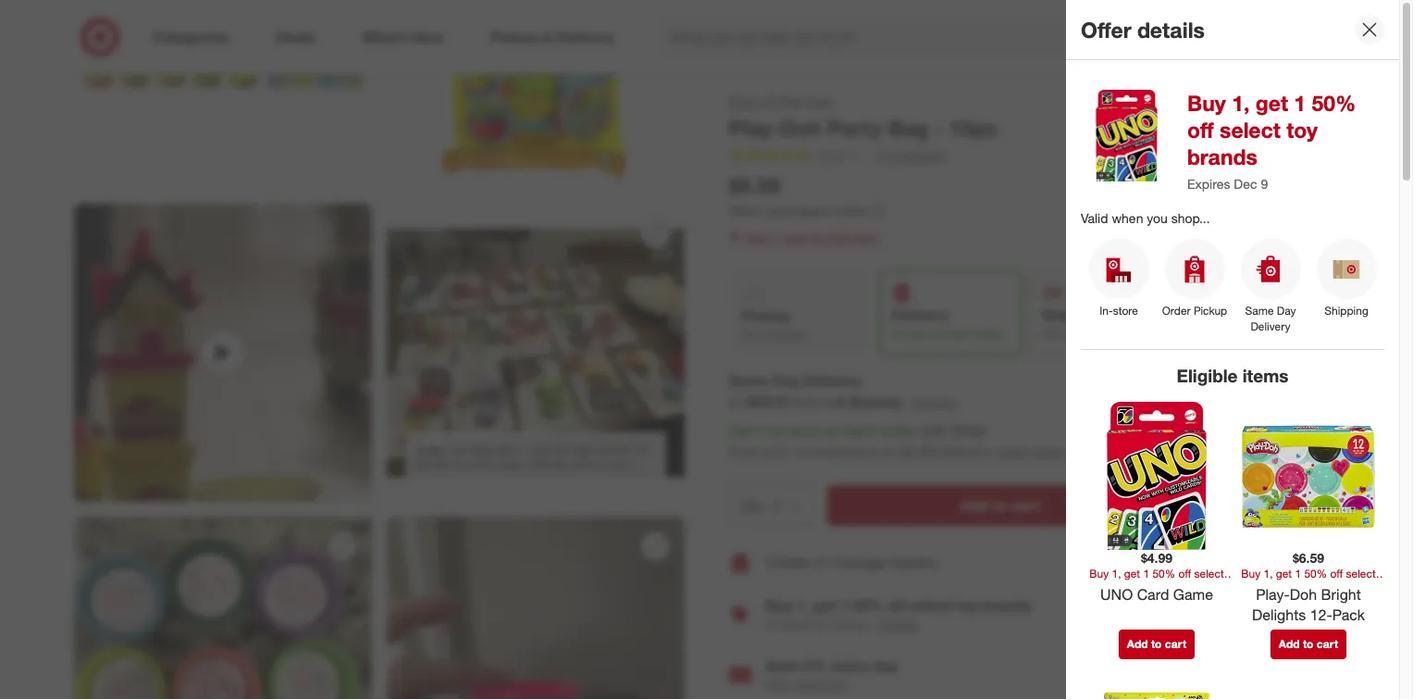 Task type: vqa. For each thing, say whether or not it's contained in the screenshot.


Task type: describe. For each thing, give the bounding box(es) containing it.
play-doh party bag - 15pc image
[[1083, 689, 1231, 699]]

select for buy 1, get 1 50% off select toy brands expires dec 9
[[1220, 116, 1281, 142]]

free
[[729, 443, 759, 461]]

details
[[1138, 16, 1205, 42]]

buy for buy 1, get 1 50% off select toy brands expires dec 9
[[1188, 90, 1227, 116]]

9
[[1261, 176, 1269, 192]]

0 horizontal spatial add to cart
[[961, 496, 1040, 515]]

or inside buy 1, get 1 50% off select toy brands in-store or online ∙ details
[[815, 617, 826, 632]]

play-doh bright delights 12-pack
[[1253, 585, 1366, 624]]

1, for buy 1, get 1 50% off select toy brands in-store or online ∙ details
[[797, 596, 810, 615]]

soon inside delivery as soon as 5pm today
[[908, 327, 932, 341]]

to left 90210
[[729, 393, 742, 411]]

you
[[1147, 210, 1168, 226]]

in
[[1323, 555, 1332, 569]]

play- inside play-doh bright delights 12-pack
[[1257, 585, 1290, 603]]

1 the from the top
[[553, 443, 568, 457]]

order pickup
[[1163, 304, 1228, 318]]

this
[[830, 230, 851, 246]]

get it as soon as 5pm today with shipt free with membership or $9.99/delivery learn more
[[729, 421, 1063, 461]]

get inside shipping get it by fri, dec 8
[[1042, 327, 1060, 341]]

see 1 deal for this item
[[746, 230, 880, 246]]

1 vertical spatial day
[[773, 372, 800, 390]]

to up play-doh party bag - 15pc image
[[1152, 637, 1162, 651]]

dialog containing offer details
[[1067, 0, 1414, 699]]

cart for play-doh bright delights 12-pack
[[1317, 637, 1339, 651]]

when
[[729, 203, 763, 219]]

same inside "dialog"
[[1246, 304, 1275, 318]]

divi
[[416, 458, 433, 471]]

uno card game
[[1101, 585, 1214, 603]]

and
[[529, 458, 549, 471]]

from
[[792, 393, 822, 411]]

doh inside play-doh bright delights 12-pack
[[1290, 585, 1318, 603]]

12-
[[1311, 606, 1333, 624]]

card
[[1138, 585, 1170, 603]]

buy 1, get 1 50% off select toy brands link
[[766, 596, 1032, 615]]

1 vertical spatial or
[[815, 553, 828, 572]]

add to cart button down learn
[[828, 485, 1174, 526]]

son's
[[471, 458, 495, 471]]

by
[[1073, 327, 1084, 341]]

day
[[873, 656, 898, 675]]

see 1 deal for this item link
[[729, 225, 1340, 251]]

sign
[[1298, 555, 1320, 569]]

0 horizontal spatial delivery
[[805, 372, 862, 390]]

1, for buy 1, get 1 50% off select toy brands expires dec 9
[[1233, 90, 1250, 116]]

dec inside shipping get it by fri, dec 8
[[1106, 327, 1126, 341]]

- inside love play-doh! - just the right amount to divi for my son's class. and the price is very good, too. love this!
[[521, 443, 525, 457]]

0 horizontal spatial add
[[961, 496, 989, 515]]

shipt
[[952, 421, 987, 440]]

off for buy 1, get 1 50% off select toy brands expires dec 9
[[1188, 116, 1214, 142]]

when
[[1112, 210, 1144, 226]]

add to cart for play-doh bright delights 12-pack
[[1279, 637, 1339, 651]]

1 vertical spatial same
[[729, 372, 769, 390]]

online
[[832, 203, 866, 219]]

toy for buy 1, get 1 50% off select toy brands expires dec 9
[[1287, 116, 1318, 142]]

3 questions
[[876, 147, 945, 163]]

doh!
[[496, 443, 518, 457]]

bag
[[889, 115, 929, 141]]

fri,
[[1088, 327, 1102, 341]]

questions
[[886, 147, 945, 163]]

for inside love play-doh! - just the right amount to divi for my son's class. and the price is very good, too. love this!
[[436, 458, 450, 471]]

1 vertical spatial 1
[[772, 230, 779, 246]]

in-store
[[1100, 304, 1139, 318]]

90210
[[746, 393, 788, 411]]

shop...
[[1172, 210, 1211, 226]]

expires
[[1188, 176, 1231, 192]]

store inside "dialog"
[[1114, 304, 1139, 318]]

search button
[[1108, 17, 1152, 61]]

1 horizontal spatial as
[[826, 421, 841, 440]]

item
[[855, 230, 880, 246]]

valid when you shop...
[[1081, 210, 1211, 226]]

buy 1, get 1 50% off select toy brands expires dec 9
[[1188, 90, 1357, 192]]

online
[[830, 617, 867, 632]]

add for play-doh bright delights 12-pack
[[1279, 637, 1300, 651]]

0 horizontal spatial $6.59
[[729, 172, 781, 198]]

uno card game image
[[1083, 402, 1231, 550]]

15pc
[[950, 115, 998, 141]]

save
[[766, 656, 800, 675]]

shipping get it by fri, dec 8
[[1042, 306, 1135, 341]]

3
[[876, 147, 883, 163]]

from la beverly
[[792, 393, 902, 411]]

when purchased online
[[729, 203, 866, 219]]

pickup inside "dialog"
[[1194, 304, 1228, 318]]

1 for buy 1, get 1 50% off select toy brands expires dec 9
[[1295, 90, 1307, 116]]

off for buy 1, get 1 50% off select toy brands in-store or online ∙ details
[[888, 596, 906, 615]]

to down learn
[[993, 496, 1007, 515]]

create or manage registry
[[766, 553, 939, 572]]

play-
[[471, 443, 496, 457]]

play-doh bright delights 12-pack image
[[1235, 402, 1383, 550]]

uno
[[1101, 585, 1134, 603]]

photo from barbie20, 7 of 10 image
[[74, 517, 372, 699]]

with
[[766, 677, 792, 693]]

add to cart button for uno card game
[[1119, 630, 1195, 660]]

1 horizontal spatial for
[[811, 230, 827, 246]]

every
[[831, 656, 869, 675]]

∙
[[871, 617, 874, 632]]

0 vertical spatial play-
[[780, 94, 809, 109]]

class.
[[498, 458, 526, 471]]

get for buy 1, get 1 50% off select toy brands in-store or online ∙ details
[[814, 596, 836, 615]]

target promotion image image
[[1081, 90, 1173, 181]]

valid
[[1081, 210, 1109, 226]]

my
[[453, 458, 468, 471]]

search
[[1108, 29, 1152, 48]]

5%
[[804, 656, 827, 675]]

delivery inside "dialog"
[[1251, 320, 1291, 334]]

add to cart button for play-doh bright delights 12-pack
[[1271, 630, 1347, 660]]

1 vertical spatial same day delivery
[[729, 372, 862, 390]]

shop
[[729, 94, 760, 109]]

redcard
[[796, 677, 847, 693]]

deal
[[783, 230, 808, 246]]

eligible items
[[1177, 365, 1289, 386]]

offer details
[[1081, 16, 1205, 42]]

party
[[828, 115, 883, 141]]

just
[[529, 443, 550, 457]]

save 5% every day with redcard
[[766, 656, 898, 693]]

learn
[[997, 444, 1030, 460]]

la
[[826, 393, 846, 411]]

registry
[[890, 553, 939, 572]]

add for uno card game
[[1128, 637, 1149, 651]]

more
[[1033, 444, 1063, 460]]

5pm inside get it as soon as 5pm today with shipt free with membership or $9.99/delivery learn more
[[845, 421, 875, 440]]

to inside love play-doh! - just the right amount to divi for my son's class. and the price is very good, too. love this!
[[638, 443, 648, 457]]

shipping for shipping
[[1325, 304, 1369, 318]]

details
[[879, 617, 918, 632]]

same day delivery inside "dialog"
[[1246, 304, 1297, 334]]

is
[[600, 458, 608, 471]]

day inside "dialog"
[[1278, 304, 1297, 318]]

shop all play-doh play-doh party bag - 15pc
[[729, 94, 998, 141]]

photo from judy, 6 of 10 image
[[387, 204, 685, 502]]



Task type: locate. For each thing, give the bounding box(es) containing it.
add to cart button up play-doh party bag - 15pc image
[[1119, 630, 1195, 660]]

select inside buy 1, get 1 50% off select toy brands in-store or online ∙ details
[[910, 596, 953, 615]]

1 horizontal spatial with
[[920, 421, 948, 440]]

1 vertical spatial 1,
[[797, 596, 810, 615]]

1 vertical spatial for
[[436, 458, 450, 471]]

0 horizontal spatial brands
[[983, 596, 1032, 615]]

get left by
[[1042, 327, 1060, 341]]

1 vertical spatial it
[[757, 421, 765, 440]]

0 horizontal spatial it
[[757, 421, 765, 440]]

0 vertical spatial love
[[445, 443, 468, 457]]

0 horizontal spatial dec
[[1106, 327, 1126, 341]]

0 vertical spatial off
[[1188, 116, 1214, 142]]

manage
[[832, 553, 886, 572]]

0 horizontal spatial select
[[910, 596, 953, 615]]

50% for buy 1, get 1 50% off select toy brands in-store or online ∙ details
[[853, 596, 884, 615]]

with up $9.99/delivery
[[920, 421, 948, 440]]

add to cart down learn
[[961, 496, 1040, 515]]

1 horizontal spatial today
[[975, 327, 1003, 341]]

1 horizontal spatial shipping
[[1325, 304, 1369, 318]]

select up details
[[910, 596, 953, 615]]

shipping inside shipping get it by fri, dec 8
[[1042, 306, 1104, 324]]

0 vertical spatial 5pm
[[950, 327, 972, 341]]

2 horizontal spatial as
[[935, 327, 947, 341]]

create
[[766, 553, 811, 572]]

to down 12-
[[1304, 637, 1314, 651]]

buy down create
[[766, 596, 793, 615]]

1113 link
[[729, 145, 864, 168]]

1 inside buy 1, get 1 50% off select toy brands in-store or online ∙ details
[[840, 596, 849, 615]]

1 horizontal spatial off
[[1188, 116, 1214, 142]]

0 vertical spatial for
[[811, 230, 827, 246]]

0 horizontal spatial with
[[763, 443, 790, 461]]

dialog
[[1067, 0, 1414, 699]]

0 horizontal spatial off
[[888, 596, 906, 615]]

1 vertical spatial 5pm
[[845, 421, 875, 440]]

0 vertical spatial select
[[1220, 116, 1281, 142]]

details button
[[878, 615, 919, 635]]

all
[[763, 94, 776, 109]]

delivery up as
[[892, 306, 949, 324]]

1 vertical spatial play-
[[729, 115, 781, 141]]

buy inside buy 1, get 1 50% off select toy brands expires dec 9
[[1188, 90, 1227, 116]]

toy for buy 1, get 1 50% off select toy brands in-store or online ∙ details
[[957, 596, 978, 615]]

same day delivery up the items
[[1246, 304, 1297, 334]]

today left by
[[975, 327, 1003, 341]]

buy up expires at the top of the page
[[1188, 90, 1227, 116]]

0 vertical spatial it
[[1064, 327, 1069, 341]]

soon right as
[[908, 327, 932, 341]]

1 vertical spatial 50%
[[853, 596, 884, 615]]

1 horizontal spatial brands
[[1188, 143, 1258, 169]]

doh up party at the top right
[[809, 94, 833, 109]]

1 horizontal spatial delivery
[[892, 306, 949, 324]]

day up 90210
[[773, 372, 800, 390]]

5pm inside delivery as soon as 5pm today
[[950, 327, 972, 341]]

it
[[1064, 327, 1069, 341], [757, 421, 765, 440]]

play-doh party bag - 15pc, 4 of 10 image
[[387, 0, 685, 189]]

change
[[911, 394, 957, 410]]

1,
[[1233, 90, 1250, 116], [797, 596, 810, 615]]

it inside shipping get it by fri, dec 8
[[1064, 327, 1069, 341]]

0 vertical spatial in-
[[1100, 304, 1114, 318]]

same up to 90210
[[729, 372, 769, 390]]

1 vertical spatial $6.59
[[1293, 550, 1325, 566]]

0 horizontal spatial as
[[769, 421, 785, 440]]

What can we help you find? suggestions appear below search field
[[660, 17, 1121, 57]]

the right the just
[[553, 443, 568, 457]]

1 horizontal spatial same day delivery
[[1246, 304, 1297, 334]]

it up the free
[[757, 421, 765, 440]]

learn more button
[[996, 442, 1064, 463]]

or left online on the bottom
[[815, 617, 826, 632]]

buy for buy 1, get 1 50% off select toy brands in-store or online ∙ details
[[766, 596, 793, 615]]

1 horizontal spatial pickup
[[1194, 304, 1228, 318]]

not
[[742, 328, 760, 342]]

5pm down from la beverly
[[845, 421, 875, 440]]

today down 'beverly'
[[879, 421, 916, 440]]

play-
[[780, 94, 809, 109], [729, 115, 781, 141], [1257, 585, 1290, 603]]

judy
[[416, 443, 442, 457]]

0 vertical spatial same
[[1246, 304, 1275, 318]]

- right bag
[[935, 115, 944, 141]]

-
[[935, 115, 944, 141], [521, 443, 525, 457]]

select
[[1220, 116, 1281, 142], [910, 596, 953, 615]]

eligible
[[1177, 365, 1238, 386]]

0 vertical spatial $6.59
[[729, 172, 781, 198]]

1 vertical spatial the
[[553, 458, 568, 471]]

select up the 9
[[1220, 116, 1281, 142]]

love play-doh! - just the right amount to divi for my son's class. and the price is very good, too. love this!
[[416, 443, 648, 486]]

right
[[572, 443, 594, 457]]

1 horizontal spatial 1,
[[1233, 90, 1250, 116]]

0 vertical spatial dec
[[1235, 176, 1258, 192]]

to 90210
[[729, 393, 788, 411]]

0 vertical spatial today
[[975, 327, 1003, 341]]

2 horizontal spatial cart
[[1317, 637, 1339, 651]]

pickup
[[1194, 304, 1228, 318], [742, 307, 790, 325]]

same
[[1246, 304, 1275, 318], [729, 372, 769, 390]]

0 vertical spatial 50%
[[1312, 90, 1357, 116]]

dec left 8
[[1106, 327, 1126, 341]]

get up the free
[[729, 421, 753, 440]]

1
[[1295, 90, 1307, 116], [772, 230, 779, 246], [840, 596, 849, 615]]

add to cart button
[[828, 485, 1174, 526], [1119, 630, 1195, 660], [1271, 630, 1347, 660]]

1, inside buy 1, get 1 50% off select toy brands expires dec 9
[[1233, 90, 1250, 116]]

50% for buy 1, get 1 50% off select toy brands expires dec 9
[[1312, 90, 1357, 116]]

select for buy 1, get 1 50% off select toy brands in-store or online ∙ details
[[910, 596, 953, 615]]

1 vertical spatial today
[[879, 421, 916, 440]]

0 horizontal spatial soon
[[789, 421, 822, 440]]

brands for buy 1, get 1 50% off select toy brands expires dec 9
[[1188, 143, 1258, 169]]

0 horizontal spatial 50%
[[853, 596, 884, 615]]

2 the from the top
[[553, 458, 568, 471]]

very
[[611, 458, 632, 471]]

1 horizontal spatial soon
[[908, 327, 932, 341]]

toy inside buy 1, get 1 50% off select toy brands expires dec 9
[[1287, 116, 1318, 142]]

shipping inside "dialog"
[[1325, 304, 1369, 318]]

in- up fri,
[[1100, 304, 1114, 318]]

for left this
[[811, 230, 827, 246]]

50% inside buy 1, get 1 50% off select toy brands in-store or online ∙ details
[[853, 596, 884, 615]]

to
[[729, 393, 742, 411], [638, 443, 648, 457], [993, 496, 1007, 515], [1152, 637, 1162, 651], [1304, 637, 1314, 651]]

the right the and on the bottom left of page
[[553, 458, 568, 471]]

in- inside buy 1, get 1 50% off select toy brands in-store or online ∙ details
[[766, 617, 782, 632]]

brands for buy 1, get 1 50% off select toy brands in-store or online ∙ details
[[983, 596, 1032, 615]]

play-doh party bag - 15pc, 3 of 10 image
[[74, 0, 372, 189]]

5pm
[[950, 327, 972, 341], [845, 421, 875, 440]]

sign in
[[1298, 555, 1332, 569]]

buy 1, get 1 50% off select toy brands in-store or online ∙ details
[[766, 596, 1032, 632]]

membership
[[794, 443, 878, 461]]

or inside get it as soon as 5pm today with shipt free with membership or $9.99/delivery learn more
[[882, 443, 895, 461]]

delights
[[1253, 606, 1307, 624]]

delivery up the items
[[1251, 320, 1291, 334]]

add down $9.99/delivery
[[961, 496, 989, 515]]

delivery inside delivery as soon as 5pm today
[[892, 306, 949, 324]]

off up expires at the top of the page
[[1188, 116, 1214, 142]]

cart down learn more button
[[1011, 496, 1040, 515]]

as right as
[[935, 327, 947, 341]]

0 horizontal spatial -
[[521, 443, 525, 457]]

beverly
[[850, 393, 902, 411]]

1 inside buy 1, get 1 50% off select toy brands expires dec 9
[[1295, 90, 1307, 116]]

with right the free
[[763, 443, 790, 461]]

store up 8
[[1114, 304, 1139, 318]]

1 vertical spatial toy
[[957, 596, 978, 615]]

$9.99/delivery
[[899, 443, 992, 461]]

off inside buy 1, get 1 50% off select toy brands expires dec 9
[[1188, 116, 1214, 142]]

1 horizontal spatial $6.59
[[1293, 550, 1325, 566]]

price
[[571, 458, 596, 471]]

0 horizontal spatial shipping
[[1042, 306, 1104, 324]]

delivery as soon as 5pm today
[[892, 306, 1003, 341]]

1 horizontal spatial get
[[1042, 327, 1060, 341]]

play- right all
[[780, 94, 809, 109]]

off up details
[[888, 596, 906, 615]]

in- inside "dialog"
[[1100, 304, 1114, 318]]

$6.59
[[729, 172, 781, 198], [1293, 550, 1325, 566]]

0 horizontal spatial same day delivery
[[729, 372, 862, 390]]

2 vertical spatial 1
[[840, 596, 849, 615]]

store inside buy 1, get 1 50% off select toy brands in-store or online ∙ details
[[782, 617, 811, 632]]

soon inside get it as soon as 5pm today with shipt free with membership or $9.99/delivery learn more
[[789, 421, 822, 440]]

doh up 12-
[[1290, 585, 1318, 603]]

as down 90210
[[769, 421, 785, 440]]

soon down 'from'
[[789, 421, 822, 440]]

cart down 12-
[[1317, 637, 1339, 651]]

off inside buy 1, get 1 50% off select toy brands in-store or online ∙ details
[[888, 596, 906, 615]]

delivery up la at bottom
[[805, 372, 862, 390]]

to right amount at the left
[[638, 443, 648, 457]]

cart
[[1011, 496, 1040, 515], [1165, 637, 1187, 651], [1317, 637, 1339, 651]]

as inside delivery as soon as 5pm today
[[935, 327, 947, 341]]

1 horizontal spatial add to cart
[[1128, 637, 1187, 651]]

store up save
[[782, 617, 811, 632]]

0 vertical spatial day
[[1278, 304, 1297, 318]]

get up online on the bottom
[[814, 596, 836, 615]]

50% inside buy 1, get 1 50% off select toy brands expires dec 9
[[1312, 90, 1357, 116]]

1 horizontal spatial buy
[[1188, 90, 1227, 116]]

add down card
[[1128, 637, 1149, 651]]

2 vertical spatial play-
[[1257, 585, 1290, 603]]

1 horizontal spatial add
[[1128, 637, 1149, 651]]

or right create
[[815, 553, 828, 572]]

shipping
[[1325, 304, 1369, 318], [1042, 306, 1104, 324]]

today inside get it as soon as 5pm today with shipt free with membership or $9.99/delivery learn more
[[879, 421, 916, 440]]

in-
[[1100, 304, 1114, 318], [766, 617, 782, 632]]

1 vertical spatial get
[[729, 421, 753, 440]]

store
[[1114, 304, 1139, 318], [782, 617, 811, 632]]

- inside shop all play-doh play-doh party bag - 15pc
[[935, 115, 944, 141]]

1 horizontal spatial in-
[[1100, 304, 1114, 318]]

1 horizontal spatial -
[[935, 115, 944, 141]]

1 vertical spatial love
[[469, 472, 493, 486]]

1 vertical spatial store
[[782, 617, 811, 632]]

1 vertical spatial soon
[[789, 421, 822, 440]]

0 vertical spatial toy
[[1287, 116, 1318, 142]]

0 vertical spatial brands
[[1188, 143, 1258, 169]]

get inside buy 1, get 1 50% off select toy brands expires dec 9
[[1256, 90, 1289, 116]]

1 horizontal spatial it
[[1064, 327, 1069, 341]]

order
[[1163, 304, 1191, 318]]

add to cart down 12-
[[1279, 637, 1339, 651]]

get for buy 1, get 1 50% off select toy brands expires dec 9
[[1256, 90, 1289, 116]]

2 vertical spatial or
[[815, 617, 826, 632]]

1 horizontal spatial day
[[1278, 304, 1297, 318]]

see
[[746, 230, 769, 246]]

delivery
[[892, 306, 949, 324], [1251, 320, 1291, 334], [805, 372, 862, 390]]

1 for buy 1, get 1 50% off select toy brands in-store or online ∙ details
[[840, 596, 849, 615]]

cart for uno card game
[[1165, 637, 1187, 651]]

get up the 9
[[1256, 90, 1289, 116]]

the
[[553, 443, 568, 457], [553, 458, 568, 471]]

1 vertical spatial doh
[[781, 115, 822, 141]]

0 horizontal spatial toy
[[957, 596, 978, 615]]

photo from sydney, 8 of 10 image
[[387, 517, 685, 699]]

off
[[1188, 116, 1214, 142], [888, 596, 906, 615]]

1 vertical spatial off
[[888, 596, 906, 615]]

brands inside buy 1, get 1 50% off select toy brands expires dec 9
[[1188, 143, 1258, 169]]

it inside get it as soon as 5pm today with shipt free with membership or $9.99/delivery learn more
[[757, 421, 765, 440]]

this!
[[496, 472, 517, 486]]

pickup right order
[[1194, 304, 1228, 318]]

0 vertical spatial 1,
[[1233, 90, 1250, 116]]

love down the son's
[[469, 472, 493, 486]]

1 horizontal spatial dec
[[1235, 176, 1258, 192]]

buy inside buy 1, get 1 50% off select toy brands in-store or online ∙ details
[[766, 596, 793, 615]]

in- up save
[[766, 617, 782, 632]]

$6.59 up when at the right of page
[[729, 172, 781, 198]]

shipping for shipping get it by fri, dec 8
[[1042, 306, 1104, 324]]

game
[[1174, 585, 1214, 603]]

0 horizontal spatial day
[[773, 372, 800, 390]]

same day delivery up 'from'
[[729, 372, 862, 390]]

day up the items
[[1278, 304, 1297, 318]]

$6.59 up play-doh bright delights 12-pack
[[1293, 550, 1325, 566]]

love up my
[[445, 443, 468, 457]]

select inside buy 1, get 1 50% off select toy brands expires dec 9
[[1220, 116, 1281, 142]]

0 horizontal spatial pickup
[[742, 307, 790, 325]]

brands inside buy 1, get 1 50% off select toy brands in-store or online ∙ details
[[983, 596, 1032, 615]]

$6.59 inside "dialog"
[[1293, 550, 1325, 566]]

or
[[882, 443, 895, 461], [815, 553, 828, 572], [815, 617, 826, 632]]

add to cart for uno card game
[[1128, 637, 1187, 651]]

1 horizontal spatial 1
[[840, 596, 849, 615]]

add to cart
[[961, 496, 1040, 515], [1128, 637, 1187, 651], [1279, 637, 1339, 651]]

0 vertical spatial the
[[553, 443, 568, 457]]

sign in button
[[1286, 548, 1340, 578]]

too.
[[448, 472, 466, 486]]

1 vertical spatial with
[[763, 443, 790, 461]]

- left the just
[[521, 443, 525, 457]]

0 vertical spatial -
[[935, 115, 944, 141]]

0 vertical spatial buy
[[1188, 90, 1227, 116]]

pack
[[1333, 606, 1366, 624]]

3 questions link
[[867, 145, 945, 166]]

0 vertical spatial get
[[1042, 327, 1060, 341]]

add
[[961, 496, 989, 515], [1128, 637, 1149, 651], [1279, 637, 1300, 651]]

pickup inside pickup not available
[[742, 307, 790, 325]]

same right order pickup
[[1246, 304, 1275, 318]]

2 horizontal spatial delivery
[[1251, 320, 1291, 334]]

dec left the 9
[[1235, 176, 1258, 192]]

toy inside buy 1, get 1 50% off select toy brands in-store or online ∙ details
[[957, 596, 978, 615]]

0 horizontal spatial cart
[[1011, 496, 1040, 515]]

add to cart button down 12-
[[1271, 630, 1347, 660]]

1 vertical spatial -
[[521, 443, 525, 457]]

doh
[[809, 94, 833, 109], [781, 115, 822, 141], [1290, 585, 1318, 603]]

change button
[[910, 392, 957, 413]]

doh up 1113 link
[[781, 115, 822, 141]]

add down delights
[[1279, 637, 1300, 651]]

love
[[445, 443, 468, 457], [469, 472, 493, 486]]

1 vertical spatial brands
[[983, 596, 1032, 615]]

play- up delights
[[1257, 585, 1290, 603]]

today inside delivery as soon as 5pm today
[[975, 327, 1003, 341]]

0 vertical spatial get
[[1256, 90, 1289, 116]]

0 vertical spatial doh
[[809, 94, 833, 109]]

1 vertical spatial in-
[[766, 617, 782, 632]]

0 horizontal spatial same
[[729, 372, 769, 390]]

for
[[811, 230, 827, 246], [436, 458, 450, 471]]

1, inside buy 1, get 1 50% off select toy brands in-store or online ∙ details
[[797, 596, 810, 615]]

as up membership
[[826, 421, 841, 440]]

it left by
[[1064, 327, 1069, 341]]

50%
[[1312, 90, 1357, 116], [853, 596, 884, 615]]

pickup up not
[[742, 307, 790, 325]]

cart down game
[[1165, 637, 1187, 651]]

1 horizontal spatial get
[[1256, 90, 1289, 116]]

get inside buy 1, get 1 50% off select toy brands in-store or online ∙ details
[[814, 596, 836, 615]]

buy
[[1188, 90, 1227, 116], [766, 596, 793, 615]]

for left my
[[436, 458, 450, 471]]

2 vertical spatial doh
[[1290, 585, 1318, 603]]

0 vertical spatial store
[[1114, 304, 1139, 318]]

play- down the shop
[[729, 115, 781, 141]]

0 vertical spatial same day delivery
[[1246, 304, 1297, 334]]

dec inside buy 1, get 1 50% off select toy brands expires dec 9
[[1235, 176, 1258, 192]]

8
[[1129, 327, 1135, 341]]

1 horizontal spatial 5pm
[[950, 327, 972, 341]]

1 horizontal spatial love
[[469, 472, 493, 486]]

pickup not available
[[742, 307, 806, 342]]

day
[[1278, 304, 1297, 318], [773, 372, 800, 390]]

get
[[1256, 90, 1289, 116], [814, 596, 836, 615]]

get inside get it as soon as 5pm today with shipt free with membership or $9.99/delivery learn more
[[729, 421, 753, 440]]

play-doh party bag - 15pc, 5 of 10, play video image
[[74, 204, 372, 502]]

or down 'beverly'
[[882, 443, 895, 461]]

as
[[892, 327, 905, 341]]

add to cart up play-doh party bag - 15pc image
[[1128, 637, 1187, 651]]

1 horizontal spatial same
[[1246, 304, 1275, 318]]

5pm right as
[[950, 327, 972, 341]]



